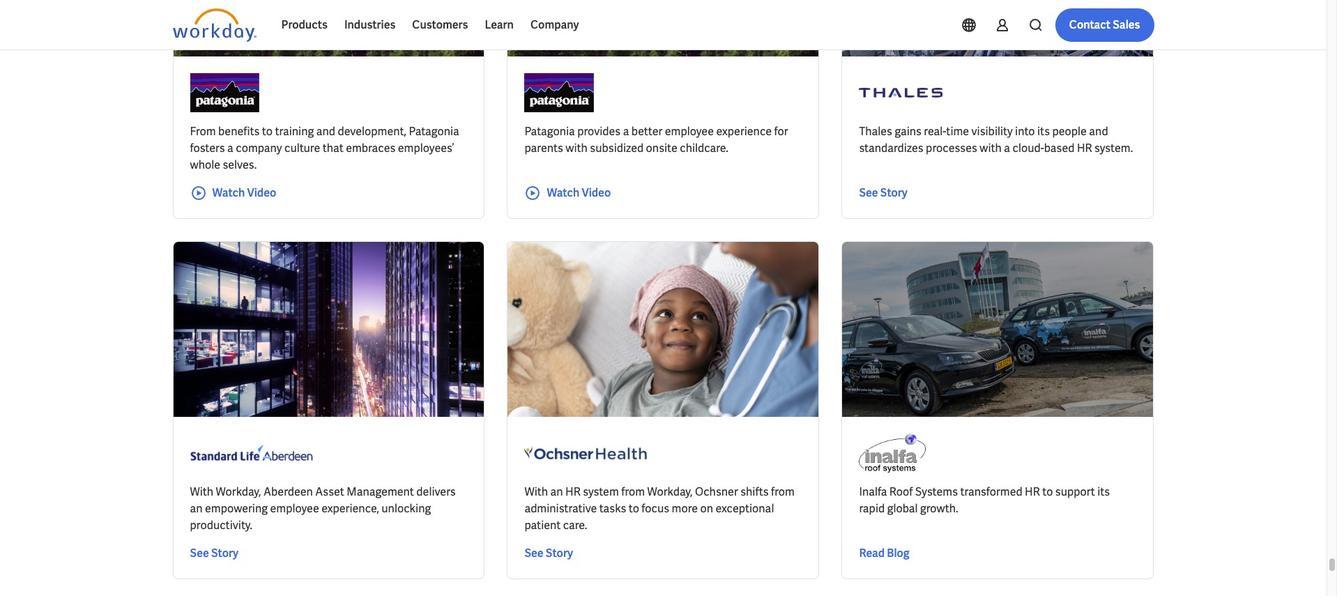 Task type: locate. For each thing, give the bounding box(es) containing it.
from right shifts
[[771, 485, 795, 499]]

real-
[[924, 124, 947, 139]]

with
[[566, 141, 588, 155], [980, 141, 1002, 155]]

watch video link for with
[[525, 185, 611, 201]]

watch video link down selves.
[[190, 185, 276, 201]]

see story link down patient
[[525, 545, 573, 562]]

workday, inside with an hr system from workday, ochsner shifts from administrative tasks to focus more on exceptional patient care.
[[648, 485, 693, 499]]

see for with an hr system from workday, ochsner shifts from administrative tasks to focus more on exceptional patient care.
[[525, 546, 544, 561]]

support
[[1056, 485, 1096, 499]]

2 video from the left
[[582, 185, 611, 200]]

ochsner
[[695, 485, 739, 499]]

video
[[247, 185, 276, 200], [582, 185, 611, 200]]

tasks
[[600, 501, 627, 516]]

watch video down selves.
[[212, 185, 276, 200]]

patagonia image
[[190, 73, 260, 112], [525, 73, 594, 112]]

1 horizontal spatial workday,
[[648, 485, 693, 499]]

2 watch video link from the left
[[525, 185, 611, 201]]

1 horizontal spatial patagonia image
[[525, 73, 594, 112]]

0 vertical spatial employee
[[665, 124, 714, 139]]

processes
[[926, 141, 978, 155]]

1 horizontal spatial and
[[1090, 124, 1109, 139]]

story down standardizes
[[881, 185, 908, 200]]

1 watch video link from the left
[[190, 185, 276, 201]]

from up tasks at bottom
[[622, 485, 645, 499]]

2 watch video from the left
[[547, 185, 611, 200]]

see down productivity.
[[190, 546, 209, 561]]

to left 'support'
[[1043, 485, 1054, 499]]

see for thales gains real-time visibility into its people and standardizes processes with a cloud-based hr system.
[[860, 185, 879, 200]]

its right into
[[1038, 124, 1051, 139]]

2 and from the left
[[1090, 124, 1109, 139]]

1 patagonia image from the left
[[190, 73, 260, 112]]

into
[[1016, 124, 1036, 139]]

1 horizontal spatial story
[[546, 546, 573, 561]]

0 horizontal spatial patagonia image
[[190, 73, 260, 112]]

with up empowering
[[190, 485, 214, 499]]

and up that
[[316, 124, 336, 139]]

subsidized
[[590, 141, 644, 155]]

1 horizontal spatial to
[[629, 501, 640, 516]]

2 vertical spatial to
[[629, 501, 640, 516]]

whole
[[190, 157, 220, 172]]

1 horizontal spatial see
[[525, 546, 544, 561]]

inalfa
[[860, 485, 888, 499]]

employee up childcare.
[[665, 124, 714, 139]]

care.
[[563, 518, 588, 533]]

with
[[190, 485, 214, 499], [525, 485, 548, 499]]

empowering
[[205, 501, 268, 516]]

customers
[[412, 17, 468, 32]]

with inside with an hr system from workday, ochsner shifts from administrative tasks to focus more on exceptional patient care.
[[525, 485, 548, 499]]

1 horizontal spatial with
[[525, 485, 548, 499]]

1 video from the left
[[247, 185, 276, 200]]

2 horizontal spatial see
[[860, 185, 879, 200]]

0 horizontal spatial see story
[[190, 546, 239, 561]]

0 vertical spatial to
[[262, 124, 273, 139]]

video for company
[[247, 185, 276, 200]]

and
[[316, 124, 336, 139], [1090, 124, 1109, 139]]

patagonia image up provides
[[525, 73, 594, 112]]

0 vertical spatial its
[[1038, 124, 1051, 139]]

hr
[[1078, 141, 1093, 155], [566, 485, 581, 499], [1025, 485, 1041, 499]]

2 with from the left
[[980, 141, 1002, 155]]

see story link
[[860, 185, 908, 201], [190, 545, 239, 562], [525, 545, 573, 562]]

2 horizontal spatial story
[[881, 185, 908, 200]]

business outcome button
[[334, 8, 456, 36]]

see down patient
[[525, 546, 544, 561]]

0 horizontal spatial watch video link
[[190, 185, 276, 201]]

2 with from the left
[[525, 485, 548, 499]]

story for with an hr system from workday, ochsner shifts from administrative tasks to focus more on exceptional patient care.
[[546, 546, 573, 561]]

watch for a
[[212, 185, 245, 200]]

employee inside patagonia provides a better employee experience for parents with subsidized onsite childcare.
[[665, 124, 714, 139]]

2 horizontal spatial see story link
[[860, 185, 908, 201]]

1 horizontal spatial from
[[771, 485, 795, 499]]

1 horizontal spatial see story link
[[525, 545, 573, 562]]

2 watch from the left
[[547, 185, 580, 200]]

with up administrative
[[525, 485, 548, 499]]

0 horizontal spatial with
[[190, 485, 214, 499]]

1 with from the left
[[566, 141, 588, 155]]

management
[[347, 485, 414, 499]]

experience,
[[322, 501, 379, 516]]

patagonia inside from benefits to training and development, patagonia fosters a company culture that embraces employees' whole selves.
[[409, 124, 460, 139]]

watch video link down parents
[[525, 185, 611, 201]]

with workday, aberdeen asset management delivers an empowering employee experience, unlocking productivity.
[[190, 485, 456, 533]]

1 horizontal spatial watch
[[547, 185, 580, 200]]

workday, up empowering
[[216, 485, 261, 499]]

patagonia
[[409, 124, 460, 139], [525, 124, 575, 139]]

0 horizontal spatial its
[[1038, 124, 1051, 139]]

1 with from the left
[[190, 485, 214, 499]]

with down the visibility
[[980, 141, 1002, 155]]

1 horizontal spatial employee
[[665, 124, 714, 139]]

products button
[[273, 8, 336, 42]]

1 horizontal spatial an
[[551, 485, 563, 499]]

an up administrative
[[551, 485, 563, 499]]

inalfa roof systems group image
[[860, 434, 926, 473]]

watch
[[212, 185, 245, 200], [547, 185, 580, 200]]

1 patagonia from the left
[[409, 124, 460, 139]]

go to the homepage image
[[173, 8, 256, 42]]

0 horizontal spatial with
[[566, 141, 588, 155]]

1 horizontal spatial watch video link
[[525, 185, 611, 201]]

with for with an hr system from workday, ochsner shifts from administrative tasks to focus more on exceptional patient care.
[[525, 485, 548, 499]]

from benefits to training and development, patagonia fosters a company culture that embraces employees' whole selves.
[[190, 124, 460, 172]]

watch video link
[[190, 185, 276, 201], [525, 185, 611, 201]]

2 horizontal spatial a
[[1005, 141, 1011, 155]]

to inside from benefits to training and development, patagonia fosters a company culture that embraces employees' whole selves.
[[262, 124, 273, 139]]

a
[[623, 124, 629, 139], [227, 141, 234, 155], [1005, 141, 1011, 155]]

transformed
[[961, 485, 1023, 499]]

1 horizontal spatial a
[[623, 124, 629, 139]]

0 horizontal spatial an
[[190, 501, 203, 516]]

2 from from the left
[[771, 485, 795, 499]]

1 horizontal spatial with
[[980, 141, 1002, 155]]

a left cloud-
[[1005, 141, 1011, 155]]

1 vertical spatial its
[[1098, 485, 1111, 499]]

1 watch video from the left
[[212, 185, 276, 200]]

to up company
[[262, 124, 273, 139]]

childcare.
[[680, 141, 729, 155]]

2 patagonia from the left
[[525, 124, 575, 139]]

0 horizontal spatial patagonia
[[409, 124, 460, 139]]

see story down productivity.
[[190, 546, 239, 561]]

thales uk limited image
[[860, 73, 943, 112]]

see story
[[860, 185, 908, 200], [190, 546, 239, 561], [525, 546, 573, 561]]

workday, up the focus
[[648, 485, 693, 499]]

0 horizontal spatial workday,
[[216, 485, 261, 499]]

1 vertical spatial to
[[1043, 485, 1054, 499]]

watch video for with
[[547, 185, 611, 200]]

0 horizontal spatial from
[[622, 485, 645, 499]]

2 horizontal spatial to
[[1043, 485, 1054, 499]]

and inside thales gains real-time visibility into its people and standardizes processes with a cloud-based hr system.
[[1090, 124, 1109, 139]]

company
[[236, 141, 282, 155]]

watch down parents
[[547, 185, 580, 200]]

1 horizontal spatial patagonia
[[525, 124, 575, 139]]

1 horizontal spatial see story
[[525, 546, 573, 561]]

video down selves.
[[247, 185, 276, 200]]

exceptional
[[716, 501, 775, 516]]

patagonia up employees'
[[409, 124, 460, 139]]

for
[[775, 124, 789, 139]]

better
[[632, 124, 663, 139]]

2 patagonia image from the left
[[525, 73, 594, 112]]

clear all button
[[541, 8, 587, 36]]

1 and from the left
[[316, 124, 336, 139]]

see story for with an hr system from workday, ochsner shifts from administrative tasks to focus more on exceptional patient care.
[[525, 546, 573, 561]]

administrative
[[525, 501, 597, 516]]

hr down people
[[1078, 141, 1093, 155]]

and up system.
[[1090, 124, 1109, 139]]

1 horizontal spatial watch video
[[547, 185, 611, 200]]

see down standardizes
[[860, 185, 879, 200]]

1 watch from the left
[[212, 185, 245, 200]]

delivers
[[417, 485, 456, 499]]

1 horizontal spatial video
[[582, 185, 611, 200]]

1 workday, from the left
[[216, 485, 261, 499]]

0 horizontal spatial see story link
[[190, 545, 239, 562]]

employee
[[665, 124, 714, 139], [270, 501, 319, 516]]

see story link down standardizes
[[860, 185, 908, 201]]

0 horizontal spatial and
[[316, 124, 336, 139]]

employee down aberdeen
[[270, 501, 319, 516]]

watch down selves.
[[212, 185, 245, 200]]

1 vertical spatial an
[[190, 501, 203, 516]]

patagonia image up benefits
[[190, 73, 260, 112]]

patagonia up parents
[[525, 124, 575, 139]]

0 horizontal spatial video
[[247, 185, 276, 200]]

0 horizontal spatial a
[[227, 141, 234, 155]]

watch video down parents
[[547, 185, 611, 200]]

0 horizontal spatial story
[[211, 546, 239, 561]]

with inside with workday, aberdeen asset management delivers an empowering employee experience, unlocking productivity.
[[190, 485, 214, 499]]

story down productivity.
[[211, 546, 239, 561]]

hr up administrative
[[566, 485, 581, 499]]

its
[[1038, 124, 1051, 139], [1098, 485, 1111, 499]]

aberdeen
[[264, 485, 313, 499]]

2 horizontal spatial see story
[[860, 185, 908, 200]]

watch video
[[212, 185, 276, 200], [547, 185, 611, 200]]

learn button
[[477, 8, 522, 42]]

1 vertical spatial employee
[[270, 501, 319, 516]]

0 horizontal spatial see
[[190, 546, 209, 561]]

0 horizontal spatial watch video
[[212, 185, 276, 200]]

hr inside "inalfa roof systems transformed hr to support its rapid global growth."
[[1025, 485, 1041, 499]]

a inside thales gains real-time visibility into its people and standardizes processes with a cloud-based hr system.
[[1005, 141, 1011, 155]]

to right tasks at bottom
[[629, 501, 640, 516]]

read blog link
[[860, 545, 910, 562]]

see story link for thales gains real-time visibility into its people and standardizes processes with a cloud-based hr system.
[[860, 185, 908, 201]]

patagonia image for patagonia
[[525, 73, 594, 112]]

from
[[622, 485, 645, 499], [771, 485, 795, 499]]

contact
[[1070, 17, 1111, 32]]

an inside with workday, aberdeen asset management delivers an empowering employee experience, unlocking productivity.
[[190, 501, 203, 516]]

0 horizontal spatial to
[[262, 124, 273, 139]]

0 horizontal spatial employee
[[270, 501, 319, 516]]

story down 'care.'
[[546, 546, 573, 561]]

with an hr system from workday, ochsner shifts from administrative tasks to focus more on exceptional patient care.
[[525, 485, 795, 533]]

1 horizontal spatial hr
[[1025, 485, 1041, 499]]

workday,
[[216, 485, 261, 499], [648, 485, 693, 499]]

aberdeen asset management (standard life aberdeen) image
[[190, 434, 313, 473]]

watch video for a
[[212, 185, 276, 200]]

2 horizontal spatial hr
[[1078, 141, 1093, 155]]

1 horizontal spatial its
[[1098, 485, 1111, 499]]

0 horizontal spatial watch
[[212, 185, 245, 200]]

with down provides
[[566, 141, 588, 155]]

1 from from the left
[[622, 485, 645, 499]]

0 horizontal spatial hr
[[566, 485, 581, 499]]

industry button
[[247, 8, 323, 36]]

see
[[860, 185, 879, 200], [190, 546, 209, 561], [525, 546, 544, 561]]

see story down standardizes
[[860, 185, 908, 200]]

to
[[262, 124, 273, 139], [1043, 485, 1054, 499], [629, 501, 640, 516]]

business outcome
[[345, 15, 428, 28]]

video down subsidized
[[582, 185, 611, 200]]

read
[[860, 546, 885, 561]]

a up subsidized
[[623, 124, 629, 139]]

story
[[881, 185, 908, 200], [211, 546, 239, 561], [546, 546, 573, 561]]

gains
[[895, 124, 922, 139]]

2 workday, from the left
[[648, 485, 693, 499]]

its right 'support'
[[1098, 485, 1111, 499]]

industries
[[344, 17, 396, 32]]

see story down patient
[[525, 546, 573, 561]]

see story link for with an hr system from workday, ochsner shifts from administrative tasks to focus more on exceptional patient care.
[[525, 545, 573, 562]]

see story for thales gains real-time visibility into its people and standardizes processes with a cloud-based hr system.
[[860, 185, 908, 200]]

parents
[[525, 141, 564, 155]]

more
[[479, 15, 502, 28]]

0 vertical spatial an
[[551, 485, 563, 499]]

Search Customer Stories text field
[[957, 9, 1127, 33]]

system
[[583, 485, 619, 499]]

hr right transformed on the right bottom
[[1025, 485, 1041, 499]]

a down benefits
[[227, 141, 234, 155]]

employee inside with workday, aberdeen asset management delivers an empowering employee experience, unlocking productivity.
[[270, 501, 319, 516]]

see story link down productivity.
[[190, 545, 239, 562]]

its inside "inalfa roof systems transformed hr to support its rapid global growth."
[[1098, 485, 1111, 499]]

an up productivity.
[[190, 501, 203, 516]]



Task type: describe. For each thing, give the bounding box(es) containing it.
productivity.
[[190, 518, 253, 533]]

people
[[1053, 124, 1087, 139]]

patagonia image for from
[[190, 73, 260, 112]]

contact sales
[[1070, 17, 1141, 32]]

focus
[[642, 501, 670, 516]]

thales gains real-time visibility into its people and standardizes processes with a cloud-based hr system.
[[860, 124, 1134, 155]]

culture
[[285, 141, 320, 155]]

read blog
[[860, 546, 910, 561]]

growth.
[[921, 501, 959, 516]]

video for subsidized
[[582, 185, 611, 200]]

watch video link for a
[[190, 185, 276, 201]]

selves.
[[223, 157, 257, 172]]

patagonia provides a better employee experience for parents with subsidized onsite childcare.
[[525, 124, 789, 155]]

patagonia inside patagonia provides a better employee experience for parents with subsidized onsite childcare.
[[525, 124, 575, 139]]

blog
[[887, 546, 910, 561]]

fosters
[[190, 141, 225, 155]]

on
[[701, 501, 714, 516]]

sales
[[1113, 17, 1141, 32]]

patient
[[525, 518, 561, 533]]

development,
[[338, 124, 407, 139]]

contact sales link
[[1056, 8, 1155, 42]]

products
[[281, 17, 328, 32]]

global
[[888, 501, 918, 516]]

workday, inside with workday, aberdeen asset management delivers an empowering employee experience, unlocking productivity.
[[216, 485, 261, 499]]

topic
[[184, 15, 208, 28]]

its inside thales gains real-time visibility into its people and standardizes processes with a cloud-based hr system.
[[1038, 124, 1051, 139]]

all
[[571, 15, 582, 28]]

onsite
[[646, 141, 678, 155]]

system.
[[1095, 141, 1134, 155]]

industry
[[258, 15, 295, 28]]

standardizes
[[860, 141, 924, 155]]

an inside with an hr system from workday, ochsner shifts from administrative tasks to focus more on exceptional patient care.
[[551, 485, 563, 499]]

asset
[[316, 485, 345, 499]]

watch for with
[[547, 185, 580, 200]]

ochsner health (ochsner clinic foundation) image
[[525, 434, 648, 473]]

topic button
[[173, 8, 235, 36]]

a inside patagonia provides a better employee experience for parents with subsidized onsite childcare.
[[623, 124, 629, 139]]

a inside from benefits to training and development, patagonia fosters a company culture that embraces employees' whole selves.
[[227, 141, 234, 155]]

company button
[[522, 8, 588, 42]]

from
[[190, 124, 216, 139]]

outcome
[[387, 15, 428, 28]]

industries button
[[336, 8, 404, 42]]

clear
[[545, 15, 569, 28]]

business
[[345, 15, 385, 28]]

thales
[[860, 124, 893, 139]]

with inside patagonia provides a better employee experience for parents with subsidized onsite childcare.
[[566, 141, 588, 155]]

hr inside with an hr system from workday, ochsner shifts from administrative tasks to focus more on exceptional patient care.
[[566, 485, 581, 499]]

systems
[[916, 485, 958, 499]]

story for with workday, aberdeen asset management delivers an empowering employee experience, unlocking productivity.
[[211, 546, 239, 561]]

hr inside thales gains real-time visibility into its people and standardizes processes with a cloud-based hr system.
[[1078, 141, 1093, 155]]

story for thales gains real-time visibility into its people and standardizes processes with a cloud-based hr system.
[[881, 185, 908, 200]]

and inside from benefits to training and development, patagonia fosters a company culture that embraces employees' whole selves.
[[316, 124, 336, 139]]

embraces
[[346, 141, 396, 155]]

see story for with workday, aberdeen asset management delivers an empowering employee experience, unlocking productivity.
[[190, 546, 239, 561]]

with inside thales gains real-time visibility into its people and standardizes processes with a cloud-based hr system.
[[980, 141, 1002, 155]]

customers button
[[404, 8, 477, 42]]

inalfa roof systems transformed hr to support its rapid global growth.
[[860, 485, 1111, 516]]

shifts
[[741, 485, 769, 499]]

training
[[275, 124, 314, 139]]

learn
[[485, 17, 514, 32]]

more
[[672, 501, 698, 516]]

cloud-
[[1013, 141, 1045, 155]]

roof
[[890, 485, 913, 499]]

company
[[531, 17, 579, 32]]

see story link for with workday, aberdeen asset management delivers an empowering employee experience, unlocking productivity.
[[190, 545, 239, 562]]

employees'
[[398, 141, 454, 155]]

provides
[[578, 124, 621, 139]]

to inside with an hr system from workday, ochsner shifts from administrative tasks to focus more on exceptional patient care.
[[629, 501, 640, 516]]

to inside "inalfa roof systems transformed hr to support its rapid global growth."
[[1043, 485, 1054, 499]]

benefits
[[218, 124, 260, 139]]

unlocking
[[382, 501, 431, 516]]

with for with workday, aberdeen asset management delivers an empowering employee experience, unlocking productivity.
[[190, 485, 214, 499]]

that
[[323, 141, 344, 155]]

based
[[1045, 141, 1075, 155]]

time
[[947, 124, 970, 139]]

see for with workday, aberdeen asset management delivers an empowering employee experience, unlocking productivity.
[[190, 546, 209, 561]]

visibility
[[972, 124, 1013, 139]]

more button
[[467, 8, 530, 36]]

rapid
[[860, 501, 885, 516]]

clear all
[[545, 15, 582, 28]]

experience
[[717, 124, 772, 139]]



Task type: vqa. For each thing, say whether or not it's contained in the screenshot.
top Read Guide LINK
no



